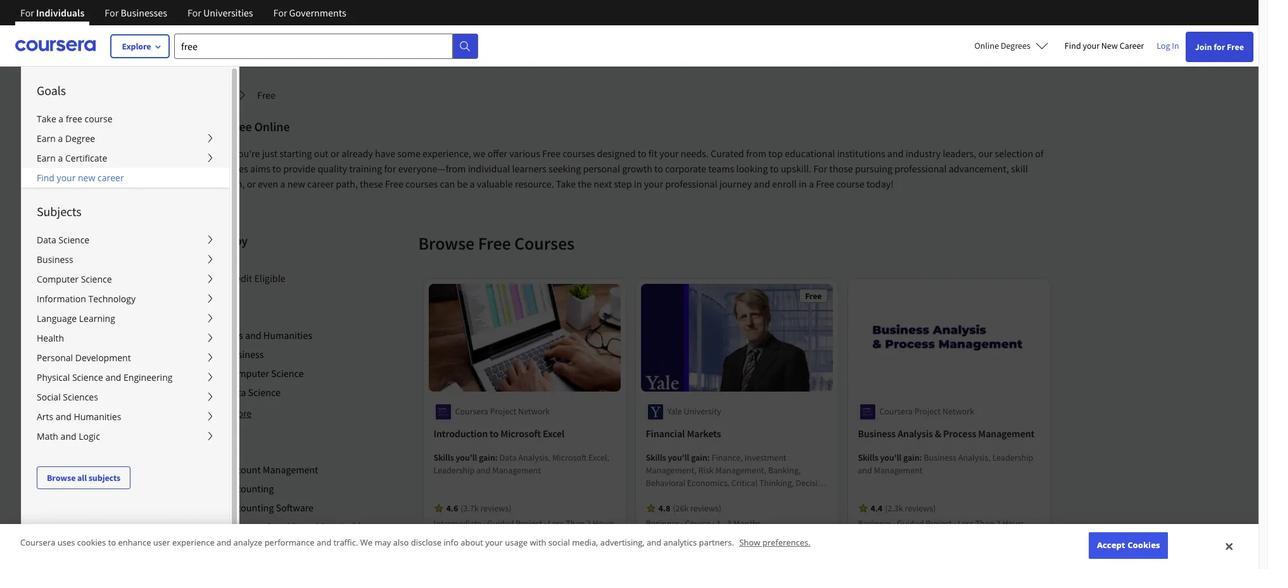 Task type: locate. For each thing, give the bounding box(es) containing it.
0 vertical spatial or
[[331, 147, 340, 160]]

1 vertical spatial online
[[254, 119, 290, 134]]

1 horizontal spatial less
[[958, 518, 974, 529]]

1 horizontal spatial data
[[227, 386, 246, 399]]

step
[[614, 177, 632, 190]]

0 horizontal spatial take
[[37, 113, 56, 125]]

0 horizontal spatial management,
[[646, 465, 697, 476]]

show more button down accounts
[[204, 540, 252, 555]]

computer inside subject group
[[227, 367, 269, 380]]

to right cookies
[[108, 537, 116, 548]]

usage
[[505, 537, 528, 548]]

1 accounting from the top
[[227, 482, 274, 495]]

2 guided from the left
[[897, 518, 924, 529]]

1 horizontal spatial hours
[[1003, 518, 1025, 529]]

0 vertical spatial find
[[1065, 40, 1081, 51]]

governments
[[289, 6, 346, 19]]

next
[[594, 177, 612, 190]]

hours for introduction to microsoft excel
[[593, 518, 615, 529]]

for left 'governments'
[[273, 6, 287, 19]]

2 more from the top
[[229, 541, 252, 554]]

project up introduction to microsoft excel on the bottom of the page
[[490, 406, 517, 417]]

yale
[[668, 406, 682, 417]]

0 horizontal spatial leadership
[[434, 465, 475, 476]]

analysis, down the process
[[959, 452, 991, 464]]

1 reviews) from the left
[[481, 503, 512, 514]]

2 vertical spatial courses
[[406, 177, 438, 190]]

1 vertical spatial professional
[[666, 177, 718, 190]]

show up 'account'
[[204, 407, 227, 420]]

gain down introduction to microsoft excel on the bottom of the page
[[479, 452, 495, 464]]

management, up critical
[[716, 465, 767, 476]]

0 horizontal spatial course
[[85, 113, 113, 125]]

0 horizontal spatial analysis,
[[519, 452, 551, 464]]

than
[[566, 518, 585, 529], [976, 518, 995, 529]]

browse all subjects
[[47, 472, 120, 484]]

humanities up 'logic'
[[74, 411, 121, 423]]

1 : from the left
[[495, 452, 498, 464]]

microsoft for to
[[501, 427, 541, 440]]

for for individuals
[[20, 6, 34, 19]]

for left businesses
[[105, 6, 119, 19]]

beginner for business analysis & process management
[[858, 518, 892, 529]]

humanities down eligible
[[263, 329, 312, 342]]

2 horizontal spatial data
[[500, 452, 517, 464]]

analysis, down introduction to microsoft excel link
[[519, 452, 551, 464]]

seeking
[[549, 162, 581, 175]]

data science
[[37, 234, 89, 246], [227, 386, 281, 399]]

math and logic
[[37, 430, 100, 442]]

· down (26k
[[681, 518, 683, 529]]

guided down 4.4 (2.3k reviews)
[[897, 518, 924, 529]]

0 horizontal spatial data
[[37, 234, 56, 246]]

gain
[[479, 452, 495, 464], [691, 452, 708, 464], [904, 452, 920, 464]]

skills for financial markets
[[646, 452, 666, 464]]

1 show more from the top
[[204, 407, 252, 420]]

2 skills you'll gain : from the left
[[646, 452, 712, 464]]

:
[[495, 452, 498, 464], [708, 452, 710, 464], [920, 452, 922, 464]]

0 horizontal spatial humanities
[[74, 411, 121, 423]]

0 vertical spatial more
[[229, 407, 252, 420]]

for for governments
[[273, 6, 287, 19]]

management, up behavioral
[[646, 465, 697, 476]]

business down & in the right of the page
[[924, 452, 957, 464]]

microsoft up 'data analysis, microsoft excel, leadership and management'
[[501, 427, 541, 440]]

0 horizontal spatial for
[[384, 162, 396, 175]]

1 management, from the left
[[646, 465, 697, 476]]

reviews) for markets
[[691, 503, 722, 514]]

growth
[[622, 162, 653, 175]]

for left individuals
[[20, 6, 34, 19]]

earn up "earn a certificate"
[[37, 132, 56, 144]]

· down 4.6 (3.7k reviews)
[[484, 518, 486, 529]]

guided up usage
[[488, 518, 514, 529]]

0 horizontal spatial network
[[518, 406, 550, 417]]

browse inside browse all subjects button
[[47, 472, 76, 484]]

in right step
[[634, 177, 642, 190]]

courses down everyone—from
[[406, 177, 438, 190]]

to left the fit at the top
[[638, 147, 647, 160]]

browse left all
[[47, 472, 76, 484]]

skills you'll gain :
[[434, 452, 500, 464], [646, 452, 712, 464], [858, 452, 924, 464]]

course down those
[[837, 177, 865, 190]]

1 guided from the left
[[488, 518, 514, 529]]

0 horizontal spatial hours
[[593, 518, 615, 529]]

0 horizontal spatial browse
[[47, 472, 76, 484]]

guided
[[488, 518, 514, 529], [897, 518, 924, 529]]

for down educational at the top right of page
[[814, 162, 828, 175]]

show down months
[[740, 537, 761, 548]]

0 horizontal spatial :
[[495, 452, 498, 464]]

a down earn a degree
[[58, 152, 63, 164]]

analysis, for process
[[959, 452, 991, 464]]

3 you'll from the left
[[881, 452, 902, 464]]

beginner down 4.4
[[858, 518, 892, 529]]

analysis, up compliance,
[[712, 490, 745, 502]]

top
[[769, 147, 783, 160]]

professional down industry
[[895, 162, 947, 175]]

1 vertical spatial data
[[227, 386, 246, 399]]

humanities inside subject group
[[263, 329, 312, 342]]

gain for to
[[479, 452, 495, 464]]

coursera image
[[15, 36, 96, 56]]

out
[[314, 147, 329, 160]]

explore
[[122, 41, 151, 52]]

0 horizontal spatial professional
[[666, 177, 718, 190]]

data
[[37, 234, 56, 246], [227, 386, 246, 399], [500, 452, 517, 464]]

management down the regulations
[[646, 515, 695, 527]]

your down "earn a certificate"
[[57, 172, 76, 184]]

2 accounting from the top
[[227, 501, 274, 514]]

data inside subject group
[[227, 386, 246, 399]]

show more
[[204, 407, 252, 420], [204, 541, 252, 554]]

computer science inside dropdown button
[[37, 273, 112, 285]]

1 vertical spatial show more
[[204, 541, 252, 554]]

1 vertical spatial take
[[556, 177, 576, 190]]

1 show more button from the top
[[204, 406, 252, 421]]

skills you'll gain : down financial markets
[[646, 452, 712, 464]]

show more up 'account'
[[204, 407, 252, 420]]

1 vertical spatial microsoft
[[553, 452, 587, 464]]

0 vertical spatial browse
[[419, 232, 475, 255]]

sciences
[[63, 391, 98, 403]]

1 horizontal spatial course
[[837, 177, 865, 190]]

your down growth
[[644, 177, 664, 190]]

than for excel
[[566, 518, 585, 529]]

show more for accounts payable and receivable
[[204, 541, 252, 554]]

just
[[262, 147, 278, 160]]

leadership inside 'data analysis, microsoft excel, leadership and management'
[[434, 465, 475, 476]]

0 vertical spatial data
[[37, 234, 56, 246]]

course inside whether you're just starting out or already have some experience, we offer various free courses designed to fit your needs. curated from top educational institutions and industry leaders, our selection of free courses aims to provide quality training for everyone—from individual learners seeking personal growth to corporate teams looking to upskill. for those pursuing professional advancement, skill acquisition, or even a new career path, these free courses can be a valuable resource. take the next step in your professional journey and enroll in a free course today!
[[837, 177, 865, 190]]

degrees
[[1001, 40, 1031, 51]]

upskill.
[[781, 162, 812, 175]]

0 horizontal spatial find
[[37, 172, 54, 184]]

engineering
[[124, 371, 173, 383]]

financial down yale
[[646, 427, 685, 440]]

analysis, for excel
[[519, 452, 551, 464]]

humanities
[[263, 329, 312, 342], [74, 411, 121, 423]]

-
[[723, 518, 726, 529]]

2 horizontal spatial reviews)
[[905, 503, 936, 514]]

intermediate · guided project · less than 2 hours
[[434, 518, 615, 529]]

career down quality
[[307, 177, 334, 190]]

a left free on the top left of page
[[59, 113, 63, 125]]

course inside take a free course link
[[85, 113, 113, 125]]

and left analytics
[[647, 537, 662, 548]]

1 vertical spatial browse
[[47, 472, 76, 484]]

1 · from the left
[[484, 518, 486, 529]]

for for businesses
[[105, 6, 119, 19]]

management
[[979, 427, 1035, 440], [263, 463, 318, 476], [493, 465, 541, 476], [874, 465, 923, 476], [646, 515, 695, 527]]

microsoft inside introduction to microsoft excel link
[[501, 427, 541, 440]]

0 vertical spatial show more button
[[204, 406, 252, 421]]

more for data
[[229, 407, 252, 420]]

whether
[[195, 147, 231, 160]]

2
[[587, 518, 591, 529], [997, 518, 1001, 529]]

None search field
[[174, 33, 478, 59]]

1 more from the top
[[229, 407, 252, 420]]

· down "business analysis, leadership and management"
[[954, 518, 956, 529]]

2 horizontal spatial you'll
[[881, 452, 902, 464]]

0 horizontal spatial guided
[[488, 518, 514, 529]]

for inside whether you're just starting out or already have some experience, we offer various free courses designed to fit your needs. curated from top educational institutions and industry leaders, our selection of free courses aims to provide quality training for everyone—from individual learners seeking personal growth to corporate teams looking to upskill. for those pursuing professional advancement, skill acquisition, or even a new career path, these free courses can be a valuable resource. take the next step in your professional journey and enroll in a free course today!
[[384, 162, 396, 175]]

skills inside group
[[204, 442, 227, 455]]

3 : from the left
[[920, 452, 922, 464]]

1 horizontal spatial management,
[[716, 465, 767, 476]]

arts and humanities inside subject group
[[227, 329, 312, 342]]

business inside popup button
[[37, 253, 73, 266]]

reviews) up beginner · guided project · less than 2 hours
[[905, 503, 936, 514]]

1 horizontal spatial beginner
[[858, 518, 892, 529]]

computer
[[37, 273, 79, 285], [227, 367, 269, 380]]

1 vertical spatial earn
[[37, 152, 56, 164]]

2 : from the left
[[708, 452, 710, 464]]

: for markets
[[708, 452, 710, 464]]

1 vertical spatial leadership
[[434, 465, 475, 476]]

analyze
[[234, 537, 263, 548]]

0 horizontal spatial or
[[247, 177, 256, 190]]

or
[[331, 147, 340, 160], [247, 177, 256, 190]]

microsoft for analysis,
[[553, 452, 587, 464]]

2 gain from the left
[[691, 452, 708, 464]]

0 vertical spatial online
[[975, 40, 999, 51]]

0 horizontal spatial reviews)
[[481, 503, 512, 514]]

1 horizontal spatial guided
[[897, 518, 924, 529]]

1 hours from the left
[[593, 518, 615, 529]]

1 horizontal spatial career
[[307, 177, 334, 190]]

take left free on the top left of page
[[37, 113, 56, 125]]

we
[[473, 147, 486, 160]]

business inside subject group
[[227, 348, 264, 361]]

less down "business analysis, leadership and management"
[[958, 518, 974, 529]]

or left even
[[247, 177, 256, 190]]

0 vertical spatial computer science
[[37, 273, 112, 285]]

management inside finance, investment management, risk management, banking, behavioral economics, critical thinking, decision making, financial analysis, innovation, regulations and compliance, leadership and management
[[646, 515, 695, 527]]

0 vertical spatial earn
[[37, 132, 56, 144]]

pursuing
[[855, 162, 893, 175]]

for right join
[[1214, 41, 1226, 53]]

by
[[235, 233, 248, 248]]

(26k
[[673, 503, 689, 514]]

0 horizontal spatial microsoft
[[501, 427, 541, 440]]

1 horizontal spatial arts and humanities
[[227, 329, 312, 342]]

and down looking
[[754, 177, 770, 190]]

1 skills you'll gain : from the left
[[434, 452, 500, 464]]

data science inside 'popup button'
[[37, 234, 89, 246]]

more for accounts
[[229, 541, 252, 554]]

more up 'account'
[[229, 407, 252, 420]]

earn down earn a degree
[[37, 152, 56, 164]]

browse for browse all subjects
[[47, 472, 76, 484]]

0 horizontal spatial 2
[[587, 518, 591, 529]]

accept cookies button
[[1089, 533, 1169, 559]]

0 horizontal spatial computer science
[[37, 273, 112, 285]]

for universities
[[188, 6, 253, 19]]

business button
[[22, 250, 229, 269]]

take inside whether you're just starting out or already have some experience, we offer various free courses designed to fit your needs. curated from top educational institutions and industry leaders, our selection of free courses aims to provide quality training for everyone—from individual learners seeking personal growth to corporate teams looking to upskill. for those pursuing professional advancement, skill acquisition, or even a new career path, these free courses can be a valuable resource. take the next step in your professional journey and enroll in a free course today!
[[556, 177, 576, 190]]

0 horizontal spatial coursera
[[20, 537, 55, 548]]

0 horizontal spatial than
[[566, 518, 585, 529]]

accounting up accounts
[[227, 501, 274, 514]]

2 you'll from the left
[[668, 452, 690, 464]]

4.6
[[446, 503, 458, 514]]

for left universities
[[188, 6, 201, 19]]

accounting
[[227, 482, 274, 495], [227, 501, 274, 514]]

0 vertical spatial show more
[[204, 407, 252, 420]]

less up social at the bottom left of the page
[[548, 518, 564, 529]]

: down introduction to microsoft excel on the bottom of the page
[[495, 452, 498, 464]]

microsoft down excel
[[553, 452, 587, 464]]

· left 1
[[713, 518, 715, 529]]

gain up "risk"
[[691, 452, 708, 464]]

4 · from the left
[[713, 518, 715, 529]]

1 horizontal spatial take
[[556, 177, 576, 190]]

1 than from the left
[[566, 518, 585, 529]]

accounting down 'account'
[[227, 482, 274, 495]]

and up 4.6 (3.7k reviews)
[[476, 465, 491, 476]]

2 horizontal spatial :
[[920, 452, 922, 464]]

the
[[578, 177, 592, 190]]

show more down accounts
[[204, 541, 252, 554]]

science inside 'popup button'
[[59, 234, 89, 246]]

browse free courses
[[419, 232, 575, 255]]

skills
[[204, 442, 227, 455], [434, 452, 454, 464], [646, 452, 666, 464], [858, 452, 879, 464]]

2 horizontal spatial leadership
[[993, 452, 1034, 464]]

2 in from the left
[[799, 177, 807, 190]]

1 2 from the left
[[587, 518, 591, 529]]

new
[[1102, 40, 1118, 51]]

0 horizontal spatial gain
[[479, 452, 495, 464]]

1 horizontal spatial courses
[[406, 177, 438, 190]]

show more for data science
[[204, 407, 252, 420]]

2 2 from the left
[[997, 518, 1001, 529]]

businesses
[[121, 6, 167, 19]]

2 than from the left
[[976, 518, 995, 529]]

decision
[[796, 477, 828, 489]]

1 network from the left
[[518, 406, 550, 417]]

0 horizontal spatial skills you'll gain :
[[434, 452, 500, 464]]

0 vertical spatial for
[[1214, 41, 1226, 53]]

1 horizontal spatial gain
[[691, 452, 708, 464]]

2 reviews) from the left
[[691, 503, 722, 514]]

2 horizontal spatial courses
[[563, 147, 595, 160]]

and inside 'data analysis, microsoft excel, leadership and management'
[[476, 465, 491, 476]]

and inside dropdown button
[[61, 430, 76, 442]]

courses up acquisition,
[[216, 162, 248, 175]]

1 coursera project network from the left
[[455, 406, 550, 417]]

free
[[1227, 41, 1245, 53], [257, 89, 276, 101], [228, 119, 252, 134], [542, 147, 561, 160], [195, 162, 214, 175], [385, 177, 404, 190], [816, 177, 835, 190], [478, 232, 511, 255], [805, 290, 822, 302]]

2 show more from the top
[[204, 541, 252, 554]]

career inside explore menu "element"
[[98, 172, 124, 184]]

0 vertical spatial course
[[85, 113, 113, 125]]

4.8 (26k reviews)
[[659, 503, 722, 514]]

0 vertical spatial data science
[[37, 234, 89, 246]]

2 horizontal spatial analysis,
[[959, 452, 991, 464]]

your inside explore menu "element"
[[57, 172, 76, 184]]

and down the social sciences
[[56, 411, 71, 423]]

earn a certificate button
[[22, 148, 229, 168]]

1 horizontal spatial coursera
[[455, 406, 489, 417]]

3 reviews) from the left
[[905, 503, 936, 514]]

1 less from the left
[[548, 518, 564, 529]]

2 horizontal spatial gain
[[904, 452, 920, 464]]

1 horizontal spatial leadership
[[756, 503, 797, 514]]

science inside dropdown button
[[81, 273, 112, 285]]

skills up 'account'
[[204, 442, 227, 455]]

1 horizontal spatial 2
[[997, 518, 1001, 529]]

career down earn a certificate 'dropdown button'
[[98, 172, 124, 184]]

coursera up introduction
[[455, 406, 489, 417]]

data inside 'popup button'
[[37, 234, 56, 246]]

business down subject at left
[[227, 348, 264, 361]]

2 less from the left
[[958, 518, 974, 529]]

business
[[37, 253, 73, 266], [227, 348, 264, 361], [858, 427, 896, 440], [924, 452, 957, 464]]

valuable
[[477, 177, 513, 190]]

online left degrees
[[975, 40, 999, 51]]

1 horizontal spatial humanities
[[263, 329, 312, 342]]

earn for earn a certificate
[[37, 152, 56, 164]]

: for analysis
[[920, 452, 922, 464]]

analysis, inside finance, investment management, risk management, banking, behavioral economics, critical thinking, decision making, financial analysis, innovation, regulations and compliance, leadership and management
[[712, 490, 745, 502]]

log in link
[[1151, 38, 1186, 53]]

a down upskill.
[[809, 177, 814, 190]]

finance, investment management, risk management, banking, behavioral economics, critical thinking, decision making, financial analysis, innovation, regulations and compliance, leadership and management
[[646, 452, 828, 527]]

more down accounts
[[229, 541, 252, 554]]

business analysis, leadership and management
[[858, 452, 1034, 476]]

new inside explore menu "element"
[[78, 172, 95, 184]]

reviews) up beginner · course · 1 - 3 months at the right bottom of page
[[691, 503, 722, 514]]

1 vertical spatial more
[[229, 541, 252, 554]]

1 horizontal spatial analysis,
[[712, 490, 745, 502]]

online up the just
[[254, 119, 290, 134]]

and up 4.4
[[858, 465, 873, 476]]

already
[[342, 147, 373, 160]]

skills up behavioral
[[646, 452, 666, 464]]

enhance
[[118, 537, 151, 548]]

1 horizontal spatial new
[[287, 177, 305, 190]]

reviews) for analysis
[[905, 503, 936, 514]]

subject group
[[204, 307, 411, 400]]

3 gain from the left
[[904, 452, 920, 464]]

2 for process
[[997, 518, 1001, 529]]

find inside explore menu "element"
[[37, 172, 54, 184]]

technology
[[88, 293, 136, 305]]

arts inside "popup button"
[[37, 411, 53, 423]]

gain for markets
[[691, 452, 708, 464]]

skills you'll gain : down introduction
[[434, 452, 500, 464]]

coursera left uses
[[20, 537, 55, 548]]

What do you want to learn? text field
[[174, 33, 453, 59]]

0 horizontal spatial arts
[[37, 411, 53, 423]]

banner navigation
[[10, 0, 357, 35]]

2 beginner from the left
[[858, 518, 892, 529]]

whether you're just starting out or already have some experience, we offer various free courses designed to fit your needs. curated from top educational institutions and industry leaders, our selection of free courses aims to provide quality training for everyone—from individual learners seeking personal growth to corporate teams looking to upskill. for those pursuing professional advancement, skill acquisition, or even a new career path, these free courses can be a valuable resource. take the next step in your professional journey and enroll in a free course today!
[[195, 147, 1044, 190]]

1 horizontal spatial microsoft
[[553, 452, 587, 464]]

1 vertical spatial computer
[[227, 367, 269, 380]]

1 horizontal spatial browse
[[419, 232, 475, 255]]

find your new career
[[37, 172, 124, 184]]

1 vertical spatial or
[[247, 177, 256, 190]]

business up information
[[37, 253, 73, 266]]

2 hours from the left
[[1003, 518, 1025, 529]]

1 vertical spatial for
[[384, 162, 396, 175]]

6 · from the left
[[954, 518, 956, 529]]

management,
[[646, 465, 697, 476], [716, 465, 767, 476]]

from
[[746, 147, 767, 160]]

1 beginner from the left
[[646, 518, 679, 529]]

2 network from the left
[[943, 406, 975, 417]]

than for process
[[976, 518, 995, 529]]

0 horizontal spatial you'll
[[456, 452, 477, 464]]

and down credit eligible
[[245, 329, 261, 342]]

1 vertical spatial humanities
[[74, 411, 121, 423]]

new
[[78, 172, 95, 184], [287, 177, 305, 190]]

1 vertical spatial accounting
[[227, 501, 274, 514]]

: for to
[[495, 452, 498, 464]]

1 gain from the left
[[479, 452, 495, 464]]

1 horizontal spatial computer science
[[227, 367, 304, 380]]

physical
[[37, 371, 70, 383]]

and up course at the bottom
[[692, 503, 706, 514]]

0 horizontal spatial beginner
[[646, 518, 679, 529]]

2 coursera project network from the left
[[880, 406, 975, 417]]

menu item
[[238, 66, 834, 569]]

analysis, inside "business analysis, leadership and management"
[[959, 452, 991, 464]]

: up "risk"
[[708, 452, 710, 464]]

join for free
[[1196, 41, 1245, 53]]

1 earn from the top
[[37, 132, 56, 144]]

show more button up 'account'
[[204, 406, 252, 421]]

analysis, inside 'data analysis, microsoft excel, leadership and management'
[[519, 452, 551, 464]]

0 horizontal spatial courses
[[216, 162, 248, 175]]

financial up "4.8 (26k reviews)"
[[677, 490, 711, 502]]

you'll down introduction
[[456, 452, 477, 464]]

0 vertical spatial computer
[[37, 273, 79, 285]]

all
[[77, 472, 87, 484]]

skills you'll gain : for financial
[[646, 452, 712, 464]]

network up the process
[[943, 406, 975, 417]]

science inside popup button
[[72, 371, 103, 383]]

new down certificate
[[78, 172, 95, 184]]

2 vertical spatial data
[[500, 452, 517, 464]]

new inside whether you're just starting out or already have some experience, we offer various free courses designed to fit your needs. curated from top educational institutions and industry leaders, our selection of free courses aims to provide quality training for everyone—from individual learners seeking personal growth to corporate teams looking to upskill. for those pursuing professional advancement, skill acquisition, or even a new career path, these free courses can be a valuable resource. take the next step in your professional journey and enroll in a free course today!
[[287, 177, 305, 190]]

course right free on the top left of page
[[85, 113, 113, 125]]

show more button for accounts
[[204, 540, 252, 555]]

hours for business analysis & process management
[[1003, 518, 1025, 529]]

1 vertical spatial show more button
[[204, 540, 252, 555]]

cookies
[[77, 537, 106, 548]]

1 horizontal spatial reviews)
[[691, 503, 722, 514]]

2 for excel
[[587, 518, 591, 529]]

beginner down 4.8
[[646, 518, 679, 529]]

3 skills you'll gain : from the left
[[858, 452, 924, 464]]

show
[[204, 407, 227, 420], [740, 537, 761, 548], [204, 541, 227, 554]]

to down top
[[770, 162, 779, 175]]

looking
[[737, 162, 768, 175]]

1 horizontal spatial skills you'll gain :
[[646, 452, 712, 464]]

and left analyze
[[217, 537, 231, 548]]

health button
[[22, 328, 229, 348]]

science for computer science dropdown button
[[81, 273, 112, 285]]

take inside take a free course link
[[37, 113, 56, 125]]

investment
[[745, 452, 787, 464]]

0 vertical spatial leadership
[[993, 452, 1034, 464]]

for
[[1214, 41, 1226, 53], [384, 162, 396, 175]]

gain down analysis
[[904, 452, 920, 464]]

microsoft inside 'data analysis, microsoft excel, leadership and management'
[[553, 452, 587, 464]]

2 earn from the top
[[37, 152, 56, 164]]

in down upskill.
[[799, 177, 807, 190]]

0 vertical spatial courses
[[563, 147, 595, 160]]

0 vertical spatial arts
[[227, 329, 243, 342]]

arts up math
[[37, 411, 53, 423]]

log in
[[1157, 40, 1180, 51]]

2 vertical spatial leadership
[[756, 503, 797, 514]]

info
[[444, 537, 459, 548]]

beginner
[[646, 518, 679, 529], [858, 518, 892, 529]]

and left 'traffic.'
[[317, 537, 332, 548]]

accounts
[[227, 520, 265, 533]]

: down analysis
[[920, 452, 922, 464]]

1 you'll from the left
[[456, 452, 477, 464]]

2 show more button from the top
[[204, 540, 252, 555]]

0 horizontal spatial computer
[[37, 273, 79, 285]]

group
[[21, 66, 834, 569]]

0 vertical spatial professional
[[895, 162, 947, 175]]

partners.
[[699, 537, 734, 548]]

data analysis, microsoft excel, leadership and management
[[434, 452, 610, 476]]

hours
[[593, 518, 615, 529], [1003, 518, 1025, 529]]



Task type: vqa. For each thing, say whether or not it's contained in the screenshot.
Each
no



Task type: describe. For each thing, give the bounding box(es) containing it.
1 vertical spatial courses
[[216, 162, 248, 175]]

media,
[[572, 537, 598, 548]]

show for data science
[[204, 407, 227, 420]]

compliance,
[[708, 503, 754, 514]]

2 · from the left
[[544, 518, 546, 529]]

guided for analysis
[[897, 518, 924, 529]]

1 horizontal spatial or
[[331, 147, 340, 160]]

introduction to microsoft excel
[[434, 427, 565, 440]]

for inside whether you're just starting out or already have some experience, we offer various free courses designed to fit your needs. curated from top educational institutions and industry leaders, our selection of free courses aims to provide quality training for everyone—from individual learners seeking personal growth to corporate teams looking to upskill. for those pursuing professional advancement, skill acquisition, or even a new career path, these free courses can be a valuable resource. take the next step in your professional journey and enroll in a free course today!
[[814, 162, 828, 175]]

subject
[[204, 308, 236, 321]]

earn a degree button
[[22, 129, 229, 148]]

leadership inside finance, investment management, risk management, banking, behavioral economics, critical thinking, decision making, financial analysis, innovation, regulations and compliance, leadership and management
[[756, 503, 797, 514]]

to down the fit at the top
[[655, 162, 663, 175]]

may
[[375, 537, 391, 548]]

and up pursuing
[[888, 147, 904, 160]]

find for find your new career
[[37, 172, 54, 184]]

even
[[258, 177, 278, 190]]

training
[[349, 162, 382, 175]]

for for universities
[[188, 6, 201, 19]]

management inside 'data analysis, microsoft excel, leadership and management'
[[493, 465, 541, 476]]

these
[[360, 177, 383, 190]]

2 management, from the left
[[716, 465, 767, 476]]

subjects
[[37, 203, 81, 219]]

information technology
[[37, 293, 136, 305]]

humanities inside "popup button"
[[74, 411, 121, 423]]

business analysis & process management
[[858, 427, 1035, 440]]

computer inside dropdown button
[[37, 273, 79, 285]]

personal development button
[[22, 348, 229, 368]]

0 vertical spatial financial
[[646, 427, 685, 440]]

receivable
[[321, 520, 366, 533]]

coursera for introduction
[[455, 406, 489, 417]]

arts and humanities inside "popup button"
[[37, 411, 121, 423]]

less for excel
[[548, 518, 564, 529]]

science for data science 'popup button'
[[59, 234, 89, 246]]

intermediate
[[434, 518, 482, 529]]

arts and humanities button
[[22, 407, 229, 426]]

management right the process
[[979, 427, 1035, 440]]

and inside "business analysis, leadership and management"
[[858, 465, 873, 476]]

degree
[[65, 132, 95, 144]]

finance,
[[712, 452, 743, 464]]

a right the be on the top
[[470, 177, 475, 190]]

(2.3k
[[885, 503, 903, 514]]

introduction
[[434, 427, 488, 440]]

social sciences button
[[22, 387, 229, 407]]

skills for business analysis & process management
[[858, 452, 879, 464]]

free
[[66, 113, 82, 125]]

thinking,
[[760, 477, 794, 489]]

eligible
[[254, 272, 286, 285]]

skill
[[1012, 162, 1028, 175]]

and inside subject group
[[245, 329, 261, 342]]

3 · from the left
[[681, 518, 683, 529]]

behavioral
[[646, 477, 686, 489]]

business inside "business analysis, leadership and management"
[[924, 452, 957, 464]]

explore menu element
[[22, 67, 229, 489]]

coursera uses cookies to enhance user experience and analyze performance and traffic. we may also disclose info about your usage with social media, advertising, and analytics partners. show preferences.
[[20, 537, 811, 548]]

analysis
[[898, 427, 933, 440]]

less for process
[[958, 518, 974, 529]]

coursera project network for analysis
[[880, 406, 975, 417]]

individuals
[[36, 6, 84, 19]]

goals
[[37, 82, 66, 98]]

risk
[[699, 465, 714, 476]]

various
[[510, 147, 540, 160]]

information
[[37, 293, 86, 305]]

regulations
[[646, 503, 690, 514]]

can
[[440, 177, 455, 190]]

personal
[[583, 162, 620, 175]]

educational
[[785, 147, 835, 160]]

you'll for introduction
[[456, 452, 477, 464]]

experience,
[[423, 147, 471, 160]]

network for excel
[[518, 406, 550, 417]]

project down 4.4 (2.3k reviews)
[[926, 518, 952, 529]]

starting
[[280, 147, 312, 160]]

information technology button
[[22, 289, 229, 309]]

arts inside subject group
[[227, 329, 243, 342]]

to right introduction
[[490, 427, 499, 440]]

gain for analysis
[[904, 452, 920, 464]]

guided for to
[[488, 518, 514, 529]]

teams
[[709, 162, 735, 175]]

computer science button
[[22, 269, 229, 289]]

&
[[935, 427, 942, 440]]

project up & in the right of the page
[[915, 406, 941, 417]]

your right about
[[486, 537, 503, 548]]

online inside dropdown button
[[975, 40, 999, 51]]

physical science and engineering
[[37, 371, 173, 383]]

data inside 'data analysis, microsoft excel, leadership and management'
[[500, 452, 517, 464]]

network for process
[[943, 406, 975, 417]]

language learning button
[[22, 309, 229, 328]]

credit eligible
[[227, 272, 286, 285]]

management inside account management accounting
[[263, 463, 318, 476]]

skills you'll gain : for business
[[858, 452, 924, 464]]

cookies
[[1128, 540, 1161, 551]]

introduction to microsoft excel link
[[434, 426, 616, 441]]

subjects
[[89, 472, 120, 484]]

for individuals
[[20, 6, 84, 19]]

you'll for financial
[[668, 452, 690, 464]]

project up the with
[[516, 518, 542, 529]]

accounting inside account management accounting
[[227, 482, 274, 495]]

skills you'll gain : for introduction
[[434, 452, 500, 464]]

about
[[461, 537, 483, 548]]

group containing goals
[[21, 66, 834, 569]]

science for physical science and engineering popup button
[[72, 371, 103, 383]]

payable
[[267, 520, 300, 533]]

language learning
[[37, 312, 115, 324]]

1 horizontal spatial professional
[[895, 162, 947, 175]]

you'll for business
[[881, 452, 902, 464]]

traffic.
[[334, 537, 358, 548]]

1
[[717, 518, 721, 529]]

curated
[[711, 147, 744, 160]]

a left degree
[[58, 132, 63, 144]]

skills for introduction to microsoft excel
[[434, 452, 454, 464]]

to right the aims
[[273, 162, 281, 175]]

online degrees button
[[965, 32, 1059, 60]]

explore button
[[111, 35, 169, 58]]

personal development
[[37, 352, 131, 364]]

4.4
[[871, 503, 883, 514]]

a right even
[[280, 177, 285, 190]]

data science inside subject group
[[227, 386, 281, 399]]

take a free course link
[[22, 109, 229, 129]]

computer science inside subject group
[[227, 367, 304, 380]]

your right the fit at the top
[[660, 147, 679, 160]]

5 · from the left
[[893, 518, 896, 529]]

business left analysis
[[858, 427, 896, 440]]

resource.
[[515, 177, 554, 190]]

show for accounts payable and receivable
[[204, 541, 227, 554]]

for inside join for free link
[[1214, 41, 1226, 53]]

reviews) for to
[[481, 503, 512, 514]]

learners
[[512, 162, 547, 175]]

data science button
[[22, 230, 229, 250]]

management inside "business analysis, leadership and management"
[[874, 465, 923, 476]]

browse for browse free courses
[[419, 232, 475, 255]]

path,
[[336, 177, 358, 190]]

find for find your new career
[[1065, 40, 1081, 51]]

4.6 (3.7k reviews)
[[446, 503, 512, 514]]

and inside skills group
[[302, 520, 319, 533]]

coursera project network for to
[[455, 406, 550, 417]]

beginner for financial markets
[[646, 518, 679, 529]]

earn for earn a degree
[[37, 132, 56, 144]]

show more button for data
[[204, 406, 252, 421]]

beginner · guided project · less than 2 hours
[[858, 518, 1025, 529]]

language
[[37, 312, 77, 324]]

learn
[[195, 119, 226, 134]]

career inside whether you're just starting out or already have some experience, we offer various free courses designed to fit your needs. curated from top educational institutions and industry leaders, our selection of free courses aims to provide quality training for everyone—from individual learners seeking personal growth to corporate teams looking to upskill. for those pursuing professional advancement, skill acquisition, or even a new career path, these free courses can be a valuable resource. take the next step in your professional journey and enroll in a free course today!
[[307, 177, 334, 190]]

today!
[[867, 177, 894, 190]]

and inside "popup button"
[[56, 411, 71, 423]]

1 in from the left
[[634, 177, 642, 190]]

coursera for business
[[880, 406, 913, 417]]

financial markets link
[[646, 426, 828, 441]]

excel
[[543, 427, 565, 440]]

skills group
[[204, 441, 411, 535]]

your left new
[[1083, 40, 1100, 51]]

and down decision
[[798, 503, 813, 514]]

and inside popup button
[[105, 371, 121, 383]]

have
[[375, 147, 396, 160]]

leaders,
[[943, 147, 977, 160]]

quality
[[318, 162, 347, 175]]

filter
[[204, 233, 232, 248]]

financial inside finance, investment management, risk management, banking, behavioral economics, critical thinking, decision making, financial analysis, innovation, regulations and compliance, leadership and management
[[677, 490, 711, 502]]

leadership inside "business analysis, leadership and management"
[[993, 452, 1034, 464]]

our
[[979, 147, 993, 160]]



